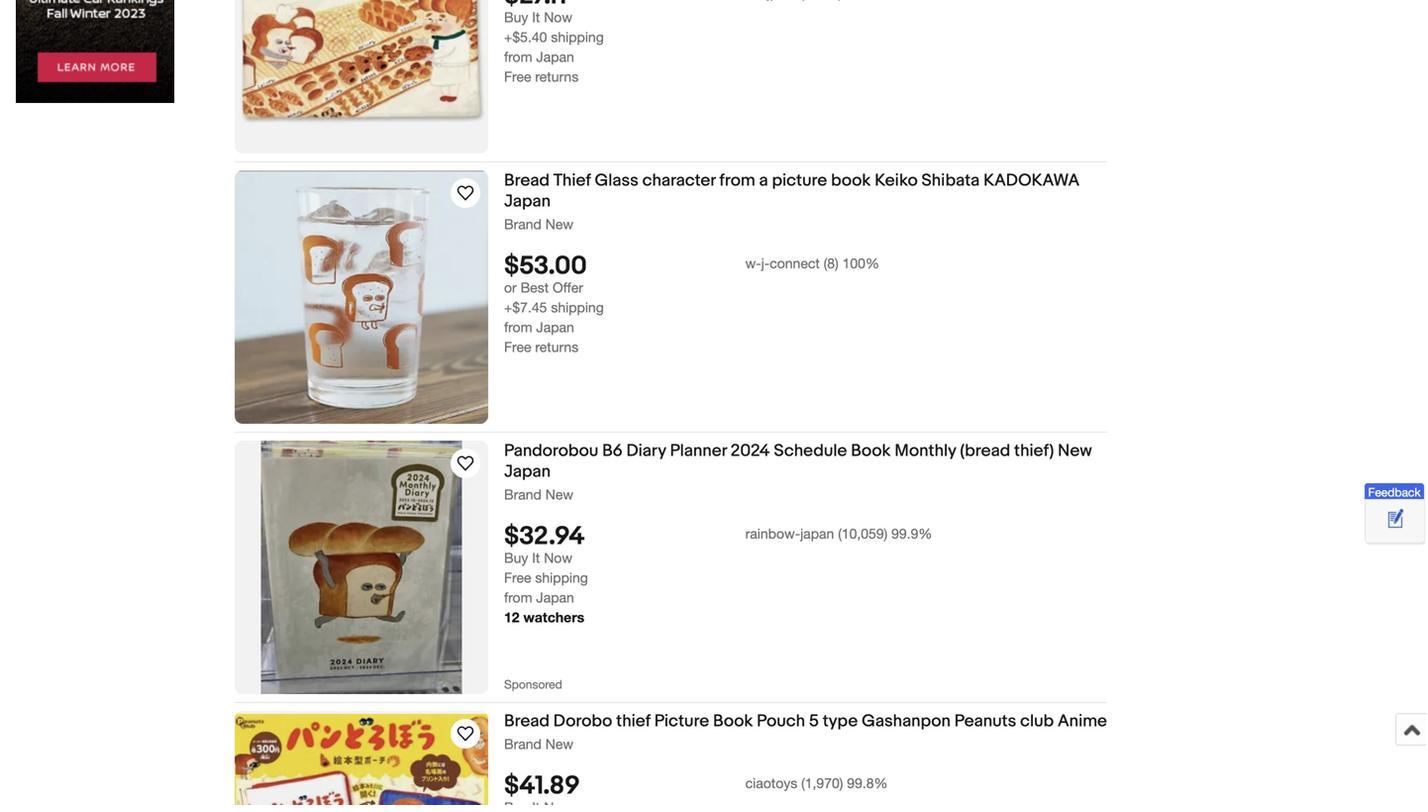 Task type: locate. For each thing, give the bounding box(es) containing it.
shipping down offer
[[551, 299, 604, 315]]

from inside rainbow-japan (10,059) 99.9% buy it now free shipping from japan 12 watchers
[[504, 589, 533, 606]]

feedback
[[1369, 485, 1421, 499]]

brand
[[504, 216, 542, 233], [504, 487, 542, 503], [504, 736, 542, 753]]

kadokawa
[[984, 171, 1080, 191]]

bread thief glass character from a picture book keiko shibata kadokawa japan heading
[[504, 171, 1080, 212]]

2 brand from the top
[[504, 487, 542, 503]]

bread thief glass character from a picture book keiko shibata kadokawa japan image
[[235, 171, 488, 424]]

free
[[504, 68, 531, 85], [504, 339, 531, 355], [504, 570, 531, 586]]

new inside bread dorobo thief picture book pouch 5 type gashanpon peanuts club anime brand new
[[546, 736, 574, 753]]

buy up "+$5.40"
[[504, 9, 528, 25]]

1 vertical spatial brand
[[504, 487, 542, 503]]

bread inside bread dorobo thief picture book pouch 5 type gashanpon peanuts club anime brand new
[[504, 711, 550, 732]]

0 horizontal spatial book
[[713, 711, 753, 732]]

book left pouch
[[713, 711, 753, 732]]

0 vertical spatial returns
[[535, 68, 579, 85]]

brand up $32.94
[[504, 487, 542, 503]]

watchers
[[524, 609, 585, 625]]

3 free from the top
[[504, 570, 531, 586]]

new down pandorobou
[[546, 487, 574, 503]]

buy
[[504, 9, 528, 25], [504, 550, 528, 566]]

free inside rainbow-japan (10,059) 99.9% buy it now free shipping from japan 12 watchers
[[504, 570, 531, 586]]

1 free from the top
[[504, 68, 531, 85]]

ciaotoys (1,970) 99.8%
[[746, 775, 888, 791]]

brand inside pandorobou b6 diary planner 2024 schedule book monthly (bread thief) new japan brand new
[[504, 487, 542, 503]]

bread thief glass character from a picture book keiko shibata kadokawa japan brand new
[[504, 171, 1080, 233]]

book left monthly
[[851, 441, 891, 462]]

free down "+$5.40"
[[504, 68, 531, 85]]

from
[[504, 48, 533, 65], [720, 171, 756, 191], [504, 319, 533, 335], [504, 589, 533, 606]]

free for buy it now +$5.40 shipping from japan free returns
[[504, 68, 531, 85]]

now
[[544, 9, 573, 25], [544, 550, 573, 566]]

1 returns from the top
[[535, 68, 579, 85]]

schedule
[[774, 441, 847, 462]]

now up watchers
[[544, 550, 573, 566]]

1 now from the top
[[544, 9, 573, 25]]

new
[[546, 216, 574, 233], [1058, 441, 1092, 462], [546, 487, 574, 503], [546, 736, 574, 753]]

1 vertical spatial returns
[[535, 339, 579, 355]]

book inside pandorobou b6 diary planner 2024 schedule book monthly (bread thief) new japan brand new
[[851, 441, 891, 462]]

planner
[[670, 441, 727, 462]]

bread inside bread thief glass character from a picture book keiko shibata kadokawa japan brand new
[[504, 171, 550, 191]]

shipping inside rainbow-japan (10,059) 99.9% buy it now free shipping from japan 12 watchers
[[535, 570, 588, 586]]

from down +$7.45
[[504, 319, 533, 335]]

2 it from the top
[[532, 550, 540, 566]]

0 vertical spatial bread
[[504, 171, 550, 191]]

free inside buy it now +$5.40 shipping from japan free returns
[[504, 68, 531, 85]]

buy it now +$5.40 shipping from japan free returns
[[504, 9, 604, 85]]

it up "+$5.40"
[[532, 9, 540, 25]]

+$7.45
[[504, 299, 547, 315]]

2024
[[731, 441, 770, 462]]

from inside buy it now +$5.40 shipping from japan free returns
[[504, 48, 533, 65]]

2 now from the top
[[544, 550, 573, 566]]

1 vertical spatial free
[[504, 339, 531, 355]]

rainbow-
[[746, 525, 801, 542]]

1 vertical spatial shipping
[[551, 299, 604, 315]]

brand inside bread thief glass character from a picture book keiko shibata kadokawa japan brand new
[[504, 216, 542, 233]]

2 vertical spatial brand
[[504, 736, 542, 753]]

japan right the watch pandorobou b6 diary planner 2024 schedule book monthly (bread thief) new japan icon
[[504, 462, 551, 483]]

free for rainbow-japan (10,059) 99.9% buy it now free shipping from japan 12 watchers
[[504, 570, 531, 586]]

japan down +$7.45
[[536, 319, 574, 335]]

2 buy from the top
[[504, 550, 528, 566]]

2 vertical spatial shipping
[[535, 570, 588, 586]]

thief
[[554, 171, 591, 191]]

1 buy from the top
[[504, 9, 528, 25]]

bread dorobo thief picture book pouch 5 type gashanpon peanuts club anime heading
[[504, 711, 1107, 732]]

japan
[[536, 48, 574, 65], [504, 191, 551, 212], [536, 319, 574, 335], [504, 462, 551, 483], [536, 589, 574, 606]]

(10,059)
[[838, 525, 888, 542]]

returns inside w-j-connect (8) 100% or best offer +$7.45 shipping from japan free returns
[[535, 339, 579, 355]]

japan inside rainbow-japan (10,059) 99.9% buy it now free shipping from japan 12 watchers
[[536, 589, 574, 606]]

new right thief)
[[1058, 441, 1092, 462]]

+$5.40
[[504, 29, 547, 45]]

bread dorobo thief picture book pouch 5 type gashanpon peanuts club anime brand new
[[504, 711, 1107, 753]]

0 vertical spatial book
[[851, 441, 891, 462]]

shipping right "+$5.40"
[[551, 29, 604, 45]]

it
[[532, 9, 540, 25], [532, 550, 540, 566]]

connect
[[770, 255, 820, 271]]

bread for $41.89
[[504, 711, 550, 732]]

it up watchers
[[532, 550, 540, 566]]

shipping
[[551, 29, 604, 45], [551, 299, 604, 315], [535, 570, 588, 586]]

glass
[[595, 171, 639, 191]]

$41.89
[[504, 771, 580, 802]]

1 vertical spatial it
[[532, 550, 540, 566]]

book
[[831, 171, 871, 191]]

new for $32.94
[[546, 487, 574, 503]]

peanuts
[[955, 711, 1017, 732]]

it inside rainbow-japan (10,059) 99.9% buy it now free shipping from japan 12 watchers
[[532, 550, 540, 566]]

japan up watchers
[[536, 589, 574, 606]]

pandorobou b6 diary planner 2024 schedule book monthly (bread thief) new japan brand new
[[504, 441, 1092, 503]]

brand up $41.89
[[504, 736, 542, 753]]

japan inside pandorobou b6 diary planner 2024 schedule book monthly (bread thief) new japan brand new
[[504, 462, 551, 483]]

new up "$53.00"
[[546, 216, 574, 233]]

shipping up watchers
[[535, 570, 588, 586]]

or
[[504, 279, 517, 296]]

j-
[[761, 255, 770, 271]]

bread left dorobo
[[504, 711, 550, 732]]

brand inside bread dorobo thief picture book pouch 5 type gashanpon peanuts club anime brand new
[[504, 736, 542, 753]]

0 vertical spatial now
[[544, 9, 573, 25]]

1 brand from the top
[[504, 216, 542, 233]]

anime
[[1058, 711, 1107, 732]]

ciaotoys
[[746, 775, 798, 791]]

2 free from the top
[[504, 339, 531, 355]]

japan down "+$5.40"
[[536, 48, 574, 65]]

thief)
[[1014, 441, 1054, 462]]

pandorobou b6 diary planner 2024 schedule book monthly (bread thief) new japan heading
[[504, 441, 1092, 483]]

japan left thief
[[504, 191, 551, 212]]

free down +$7.45
[[504, 339, 531, 355]]

returns inside buy it now +$5.40 shipping from japan free returns
[[535, 68, 579, 85]]

1 vertical spatial buy
[[504, 550, 528, 566]]

(8)
[[824, 255, 839, 271]]

1 vertical spatial bread
[[504, 711, 550, 732]]

a
[[759, 171, 768, 191]]

bread
[[504, 171, 550, 191], [504, 711, 550, 732]]

1 it from the top
[[532, 9, 540, 25]]

brand for $53.00
[[504, 216, 542, 233]]

2 returns from the top
[[535, 339, 579, 355]]

from up 12
[[504, 589, 533, 606]]

type
[[823, 711, 858, 732]]

from left a
[[720, 171, 756, 191]]

1 bread from the top
[[504, 171, 550, 191]]

new down dorobo
[[546, 736, 574, 753]]

3 brand from the top
[[504, 736, 542, 753]]

free inside w-j-connect (8) 100% or best offer +$7.45 shipping from japan free returns
[[504, 339, 531, 355]]

japan
[[801, 525, 834, 542]]

0 vertical spatial brand
[[504, 216, 542, 233]]

2 bread from the top
[[504, 711, 550, 732]]

brand up "$53.00"
[[504, 216, 542, 233]]

returns
[[535, 68, 579, 85], [535, 339, 579, 355]]

0 vertical spatial free
[[504, 68, 531, 85]]

12
[[504, 609, 520, 625]]

2 vertical spatial free
[[504, 570, 531, 586]]

0 vertical spatial shipping
[[551, 29, 604, 45]]

shibata
[[922, 171, 980, 191]]

99.8%
[[847, 775, 888, 791]]

japan inside bread thief glass character from a picture book keiko shibata kadokawa japan brand new
[[504, 191, 551, 212]]

from down "+$5.40"
[[504, 48, 533, 65]]

brand for $41.89
[[504, 736, 542, 753]]

now up "+$5.40"
[[544, 9, 573, 25]]

buy up 12
[[504, 550, 528, 566]]

from inside w-j-connect (8) 100% or best offer +$7.45 shipping from japan free returns
[[504, 319, 533, 335]]

japan for bread
[[504, 191, 551, 212]]

1 vertical spatial book
[[713, 711, 753, 732]]

japan inside buy it now +$5.40 shipping from japan free returns
[[536, 48, 574, 65]]

0 vertical spatial buy
[[504, 9, 528, 25]]

returns down "+$5.40"
[[535, 68, 579, 85]]

(1,970)
[[802, 775, 843, 791]]

(bread
[[960, 441, 1011, 462]]

book inside bread dorobo thief picture book pouch 5 type gashanpon peanuts club anime brand new
[[713, 711, 753, 732]]

now inside rainbow-japan (10,059) 99.9% buy it now free shipping from japan 12 watchers
[[544, 550, 573, 566]]

japan inside w-j-connect (8) 100% or best offer +$7.45 shipping from japan free returns
[[536, 319, 574, 335]]

it inside buy it now +$5.40 shipping from japan free returns
[[532, 9, 540, 25]]

returns down +$7.45
[[535, 339, 579, 355]]

5
[[809, 711, 819, 732]]

new for $41.89
[[546, 736, 574, 753]]

book
[[851, 441, 891, 462], [713, 711, 753, 732]]

bread left thief
[[504, 171, 550, 191]]

0 vertical spatial it
[[532, 9, 540, 25]]

shipping inside w-j-connect (8) 100% or best offer +$7.45 shipping from japan free returns
[[551, 299, 604, 315]]

shipping inside buy it now +$5.40 shipping from japan free returns
[[551, 29, 604, 45]]

1 horizontal spatial book
[[851, 441, 891, 462]]

1 vertical spatial now
[[544, 550, 573, 566]]

buy inside rainbow-japan (10,059) 99.9% buy it now free shipping from japan 12 watchers
[[504, 550, 528, 566]]

free up 12
[[504, 570, 531, 586]]

brand for $32.94
[[504, 487, 542, 503]]

new inside bread thief glass character from a picture book keiko shibata kadokawa japan brand new
[[546, 216, 574, 233]]



Task type: describe. For each thing, give the bounding box(es) containing it.
japan for pandorobou
[[504, 462, 551, 483]]

from inside bread thief glass character from a picture book keiko shibata kadokawa japan brand new
[[720, 171, 756, 191]]

toshin pack bread thief pouch sweet bread picture book character kadokawa flat p image
[[235, 0, 488, 154]]

rainbow-japan (10,059) 99.9% buy it now free shipping from japan 12 watchers
[[504, 525, 933, 625]]

bread dorobo thief picture book pouch 5 type gashanpon peanuts club anime image
[[235, 714, 488, 805]]

pandorobou b6 diary planner 2024 schedule book monthly (bread thief) new japan image
[[261, 441, 462, 695]]

watch pandorobou b6 diary planner 2024 schedule book monthly (bread thief) new japan image
[[454, 452, 477, 476]]

bread thief glass character from a picture book keiko shibata kadokawa japan link
[[504, 171, 1108, 216]]

dorobo
[[554, 711, 612, 732]]

$53.00
[[504, 251, 587, 282]]

monthly
[[895, 441, 956, 462]]

bread for $53.00
[[504, 171, 550, 191]]

character
[[643, 171, 716, 191]]

buy inside buy it now +$5.40 shipping from japan free returns
[[504, 9, 528, 25]]

best
[[521, 279, 549, 296]]

w-
[[746, 255, 761, 271]]

$32.94
[[504, 521, 585, 552]]

bread dorobo thief picture book pouch 5 type gashanpon peanuts club anime link
[[504, 711, 1108, 736]]

99.9%
[[892, 525, 933, 542]]

diary
[[627, 441, 666, 462]]

keiko
[[875, 171, 918, 191]]

new for $53.00
[[546, 216, 574, 233]]

japan for w-
[[536, 319, 574, 335]]

w-j-connect (8) 100% or best offer +$7.45 shipping from japan free returns
[[504, 255, 880, 355]]

thief
[[616, 711, 651, 732]]

advertisement region
[[16, 0, 174, 103]]

b6
[[602, 441, 623, 462]]

offer
[[553, 279, 583, 296]]

watch bread dorobo thief picture book pouch 5 type gashanpon peanuts club anime image
[[454, 722, 477, 746]]

100%
[[843, 255, 880, 271]]

picture
[[772, 171, 827, 191]]

pouch
[[757, 711, 805, 732]]

now inside buy it now +$5.40 shipping from japan free returns
[[544, 9, 573, 25]]

picture
[[655, 711, 710, 732]]

pandorobou b6 diary planner 2024 schedule book monthly (bread thief) new japan link
[[504, 441, 1108, 486]]

club
[[1021, 711, 1054, 732]]

pandorobou
[[504, 441, 599, 462]]

gashanpon
[[862, 711, 951, 732]]

watch bread thief glass character from a picture book keiko shibata kadokawa japan image
[[454, 181, 477, 205]]



Task type: vqa. For each thing, say whether or not it's contained in the screenshot.
top Shipping
yes



